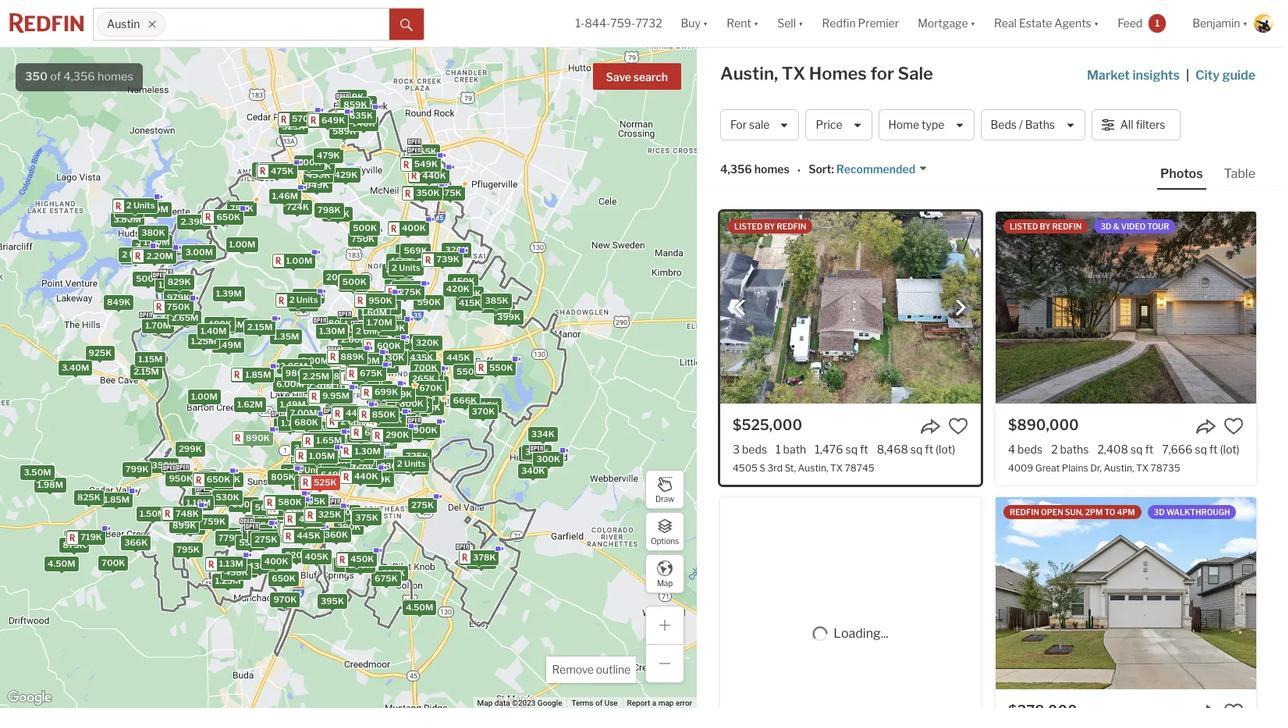 Task type: vqa. For each thing, say whether or not it's contained in the screenshot.
top 1.79M
yes



Task type: describe. For each thing, give the bounding box(es) containing it.
0 horizontal spatial tx
[[782, 63, 806, 84]]

4pm
[[1118, 508, 1136, 517]]

austin, for $525,000
[[799, 462, 829, 474]]

(lot) for $890,000
[[1221, 443, 1240, 456]]

options button
[[646, 512, 685, 551]]

0 vertical spatial 675k
[[216, 212, 239, 223]]

1 horizontal spatial 3.00m
[[301, 355, 329, 366]]

2 left 630k
[[238, 532, 244, 543]]

700k up 759k
[[202, 494, 226, 504]]

649k down the 645k
[[321, 469, 344, 480]]

550k up 666k
[[456, 367, 480, 377]]

1 for 1
[[1156, 17, 1160, 29]]

1 horizontal spatial 795k
[[355, 377, 378, 387]]

525k left 589k
[[282, 121, 305, 132]]

1 vertical spatial 1.60m
[[361, 307, 387, 318]]

map data ©2023 google
[[478, 699, 563, 708]]

real estate agents ▾ link
[[995, 0, 1100, 47]]

favorite button image for $890,000
[[1224, 416, 1245, 436]]

0 vertical spatial 370k
[[472, 406, 495, 417]]

7,666 sq ft (lot)
[[1163, 443, 1240, 456]]

1 horizontal spatial 469k
[[354, 510, 378, 521]]

open
[[1042, 508, 1064, 517]]

2 horizontal spatial 399k
[[497, 311, 520, 322]]

320k up 420k
[[445, 244, 468, 255]]

0 horizontal spatial austin,
[[721, 63, 779, 84]]

photo of 4009 great plains dr, austin, tx 78735 image
[[996, 212, 1257, 404]]

500k down 429k
[[353, 222, 377, 233]]

terms
[[572, 699, 594, 708]]

1.10m up 865k
[[321, 444, 346, 455]]

1 horizontal spatial 849k
[[340, 91, 364, 102]]

0 vertical spatial 2.50m
[[344, 354, 371, 365]]

favorite button checkbox for $890,000
[[1224, 416, 1245, 436]]

user photo image
[[1255, 14, 1274, 33]]

1.10m up '1.63m'
[[284, 466, 308, 477]]

1.30m up "850k"
[[379, 393, 405, 404]]

0 horizontal spatial 445k
[[297, 530, 320, 541]]

▾ for mortgage ▾
[[971, 17, 976, 30]]

0 vertical spatial 800k
[[399, 398, 424, 409]]

299k
[[178, 444, 202, 455]]

689k
[[216, 474, 240, 485]]

estate
[[1020, 17, 1053, 30]]

1 vertical spatial 475k
[[374, 406, 397, 417]]

2pm
[[1086, 508, 1104, 517]]

2 listed by redfin from the left
[[1010, 222, 1083, 231]]

for sale
[[731, 118, 770, 131]]

2 left baths
[[1052, 443, 1058, 456]]

sort
[[809, 163, 832, 176]]

redfin
[[823, 17, 856, 30]]

798k
[[317, 205, 340, 216]]

825k up the 875k
[[77, 492, 100, 503]]

2 vertical spatial 675k
[[374, 573, 398, 584]]

tx for $525,000
[[831, 462, 843, 474]]

525k up 558k
[[277, 506, 301, 517]]

1 horizontal spatial 1.70m
[[367, 317, 392, 328]]

1 vertical spatial 1.50m
[[139, 508, 165, 519]]

185k
[[356, 461, 378, 472]]

▾ for benjamin ▾
[[1244, 17, 1249, 30]]

1 vertical spatial 580k
[[278, 497, 302, 508]]

550k up 949k
[[307, 160, 331, 171]]

200k
[[326, 272, 350, 283]]

4,356 inside 4,356 homes •
[[721, 163, 753, 176]]

0 horizontal spatial 469k
[[298, 514, 322, 525]]

4505
[[733, 462, 758, 474]]

0 horizontal spatial 2.15m
[[133, 366, 159, 377]]

1 vertical spatial 370k
[[280, 507, 303, 518]]

map for map
[[657, 578, 673, 588]]

homes
[[810, 63, 867, 84]]

1 vertical spatial 795k
[[176, 544, 199, 555]]

▾ for sell ▾
[[799, 17, 804, 30]]

0 vertical spatial 425k
[[365, 407, 389, 418]]

$890,000
[[1009, 417, 1080, 433]]

2 up 2.55m
[[315, 452, 321, 463]]

350 of 4,356 homes
[[25, 69, 133, 84]]

loading... status
[[834, 625, 889, 643]]

1.65m
[[316, 435, 342, 446]]

350
[[25, 69, 48, 84]]

3.15m
[[219, 319, 245, 330]]

900k
[[413, 425, 437, 436]]

364k
[[123, 537, 147, 548]]

baths
[[1061, 443, 1090, 456]]

695k
[[381, 567, 405, 578]]

remove outline button
[[547, 657, 636, 683]]

search
[[634, 70, 668, 84]]

400k up 949k
[[297, 157, 321, 168]]

1 horizontal spatial 1.79m
[[312, 381, 338, 391]]

:
[[832, 163, 835, 176]]

700k up 265k
[[414, 362, 437, 373]]

dr,
[[1091, 462, 1103, 474]]

2 vertical spatial 380k
[[322, 317, 346, 328]]

3
[[733, 443, 740, 456]]

1 vertical spatial 1.25m
[[407, 427, 432, 438]]

598k
[[260, 506, 284, 517]]

ft for 1,476 sq ft
[[861, 443, 869, 456]]

0 horizontal spatial 340k
[[389, 459, 413, 470]]

2 vertical spatial 370k
[[293, 523, 317, 534]]

1 vertical spatial 565k
[[417, 372, 440, 383]]

1.10m down '735k'
[[370, 351, 395, 362]]

925k
[[88, 347, 111, 358]]

use
[[605, 699, 618, 708]]

1 for 1 bath
[[776, 443, 781, 456]]

1 horizontal spatial 2.15m
[[247, 322, 272, 333]]

530k
[[215, 492, 239, 503]]

tour
[[1148, 222, 1170, 231]]

999k
[[178, 522, 202, 533]]

2.39m
[[180, 216, 207, 227]]

terms of use link
[[572, 699, 618, 708]]

2 horizontal spatial redfin
[[1053, 222, 1083, 231]]

previous button image
[[733, 300, 749, 316]]

825k down 1.65m
[[324, 456, 347, 466]]

2 vertical spatial 440k
[[337, 559, 360, 570]]

1 horizontal spatial 1.20m
[[368, 436, 394, 447]]

649k up 1.55m
[[297, 463, 320, 474]]

0 vertical spatial 300k
[[325, 209, 349, 220]]

2 horizontal spatial 499k
[[386, 265, 409, 276]]

400k up 569k
[[402, 223, 426, 234]]

1 horizontal spatial 1.00m
[[229, 239, 255, 250]]

0 horizontal spatial 480k
[[262, 164, 286, 175]]

825k up 245k
[[355, 366, 378, 377]]

484k
[[337, 559, 360, 570]]

s
[[760, 462, 766, 474]]

0 vertical spatial 2.25m
[[302, 371, 329, 382]]

©2023
[[512, 699, 536, 708]]

525k up 495k
[[281, 503, 304, 514]]

2 up 1.55m
[[297, 465, 302, 476]]

2 up 775k
[[356, 326, 361, 337]]

0 horizontal spatial 590k
[[316, 454, 340, 465]]

750k up 764k
[[230, 203, 253, 214]]

0 vertical spatial 430k
[[381, 353, 404, 363]]

750k down the 1.41m
[[167, 301, 190, 312]]

terms of use
[[572, 699, 618, 708]]

2 left the 2.20m at the top
[[122, 249, 127, 260]]

insights
[[1133, 68, 1181, 83]]

1 horizontal spatial 300k
[[536, 454, 560, 464]]

price
[[816, 118, 843, 131]]

1,476 sq ft
[[815, 443, 869, 456]]

beds for $890,000
[[1018, 443, 1043, 456]]

2 left 725k
[[397, 458, 402, 469]]

1 vertical spatial 1.79m
[[281, 418, 306, 429]]

sell ▾
[[778, 17, 804, 30]]

0 horizontal spatial 719k
[[80, 532, 102, 543]]

500k down the 2.20m at the top
[[136, 273, 160, 284]]

0 vertical spatial 4.50m
[[47, 558, 75, 569]]

500k down 265k
[[419, 393, 443, 404]]

1 vertical spatial 849k
[[107, 297, 130, 308]]

1,476
[[815, 443, 844, 456]]

665k
[[364, 427, 388, 438]]

1 vertical spatial 440k
[[354, 471, 378, 482]]

0 horizontal spatial 595k
[[315, 472, 339, 483]]

0 vertical spatial 979k
[[166, 292, 190, 303]]

700k up 1.69m
[[349, 431, 373, 442]]

334k
[[531, 429, 555, 440]]

649k up 589k
[[321, 114, 345, 125]]

1.13m
[[219, 558, 243, 569]]

1 horizontal spatial 570k
[[371, 422, 394, 433]]

0 vertical spatial 1.17m
[[291, 298, 315, 309]]

550k down the 540k
[[239, 538, 262, 548]]

2 horizontal spatial 375k
[[439, 187, 461, 198]]

2 down "997k"
[[360, 347, 365, 357]]

1 vertical spatial 360k
[[324, 530, 348, 541]]

0 horizontal spatial 3.00m
[[185, 247, 213, 258]]

1.29m
[[372, 301, 398, 312]]

1.10m up 759k
[[186, 497, 211, 508]]

645k
[[324, 449, 348, 460]]

0 vertical spatial 4,356
[[63, 69, 95, 84]]

500k up '1.75m'
[[342, 276, 366, 287]]

all filters button
[[1092, 109, 1181, 141]]

sq for 8,468
[[911, 443, 923, 456]]

1 listed by redfin from the left
[[735, 222, 807, 231]]

0 vertical spatial 390k
[[399, 335, 422, 346]]

535k
[[302, 114, 326, 125]]

real
[[995, 17, 1017, 30]]

▾ for rent ▾
[[754, 17, 759, 30]]

1 vertical spatial 2.50m
[[328, 406, 355, 417]]

0 vertical spatial 650k
[[216, 212, 240, 222]]

293k
[[365, 471, 388, 482]]

2 horizontal spatial 1.00m
[[286, 255, 312, 266]]

865k
[[334, 460, 357, 471]]

0 horizontal spatial 1.70m
[[145, 320, 171, 331]]

3d for 3d walkthrough
[[1155, 508, 1166, 517]]

0 vertical spatial 719k
[[369, 474, 391, 485]]

buy ▾ button
[[672, 0, 718, 47]]

benjamin
[[1193, 17, 1241, 30]]

austin
[[107, 17, 140, 31]]

305k
[[402, 462, 426, 473]]

405k
[[305, 552, 328, 562]]

1 vertical spatial 2.25m
[[319, 452, 346, 463]]

0 horizontal spatial 1.00m
[[191, 391, 217, 402]]

ft for 8,468 sq ft (lot)
[[926, 443, 934, 456]]

400k right 405k
[[335, 559, 360, 570]]

baths
[[1026, 118, 1056, 131]]

2 vertical spatial 399k
[[326, 463, 350, 474]]

sq for 7,666
[[1196, 443, 1208, 456]]

805k
[[271, 471, 295, 482]]

1 vertical spatial 599k
[[406, 399, 429, 410]]

649k up 665k
[[380, 414, 403, 425]]

2 up 1.35m
[[289, 295, 294, 306]]

1 vertical spatial 380k
[[141, 227, 165, 238]]

0 vertical spatial 1.50m
[[142, 204, 168, 215]]

569k
[[404, 245, 427, 256]]

1.10m up the 720k on the bottom of the page
[[411, 392, 435, 403]]

740k
[[352, 118, 375, 129]]

▾ inside real estate agents ▾ link
[[1095, 17, 1100, 30]]

1 vertical spatial 399k
[[389, 389, 412, 400]]

1 horizontal spatial 799k
[[207, 477, 230, 488]]

320k up 435k
[[416, 337, 439, 348]]

0 horizontal spatial 570k
[[292, 114, 315, 124]]

420k
[[446, 283, 470, 294]]

759k
[[202, 516, 225, 527]]

649k down 3.90m
[[381, 323, 405, 333]]

1 vertical spatial 1.49m
[[280, 399, 306, 410]]

sort :
[[809, 163, 835, 176]]

1 vertical spatial 1.17m
[[389, 419, 413, 430]]

1 vertical spatial 979k
[[307, 444, 331, 455]]

sq for 2,408
[[1131, 443, 1143, 456]]

1 vertical spatial 290k
[[337, 522, 361, 533]]

of for terms
[[596, 699, 603, 708]]

700k down 364k
[[101, 557, 125, 568]]

rent ▾ button
[[718, 0, 769, 47]]

beds
[[991, 118, 1017, 131]]

1 vertical spatial 799k
[[125, 464, 148, 475]]

1 horizontal spatial 899k
[[372, 360, 396, 371]]

1.05m
[[309, 450, 335, 461]]

ft for 2,408 sq ft
[[1146, 443, 1154, 456]]

2.30m
[[307, 381, 334, 392]]

2 baths
[[1052, 443, 1090, 456]]

mortgage ▾ button
[[918, 0, 976, 47]]

sq for 1,476
[[846, 443, 858, 456]]

bath
[[784, 443, 807, 456]]

1 vertical spatial 425k
[[246, 526, 269, 537]]

500k up "850k"
[[382, 393, 406, 404]]

525k down 365k in the left of the page
[[390, 403, 413, 414]]

585k
[[302, 496, 325, 507]]

agents
[[1055, 17, 1092, 30]]

7732
[[636, 17, 663, 30]]

market insights link
[[1088, 51, 1181, 85]]

1 horizontal spatial 480k
[[382, 393, 405, 404]]

1.62m
[[237, 399, 263, 410]]

0 vertical spatial 560k
[[422, 378, 446, 389]]

750k down the 2.20m at the top
[[165, 277, 188, 288]]

1.30m down the '299k'
[[182, 472, 208, 483]]

1.30m up 865k
[[329, 440, 355, 451]]

1 horizontal spatial 1.85m
[[245, 369, 271, 380]]

market insights | city guide
[[1088, 68, 1256, 83]]

2 vertical spatial 350k
[[349, 560, 372, 571]]

0 vertical spatial 475k
[[271, 165, 294, 176]]

670k
[[419, 382, 442, 393]]

550k up 410k
[[489, 362, 513, 373]]

0 vertical spatial 1.15m
[[138, 354, 162, 365]]

555k
[[257, 515, 281, 525]]

400k right "2.65m"
[[207, 319, 232, 330]]

•
[[798, 164, 801, 177]]

549k
[[414, 159, 438, 169]]



Task type: locate. For each thing, give the bounding box(es) containing it.
0 vertical spatial 3.00m
[[185, 247, 213, 258]]

next button image
[[953, 300, 969, 316]]

of for 350
[[50, 69, 61, 84]]

400k down '739k'
[[457, 288, 481, 299]]

2.05m
[[280, 361, 307, 372]]

2 vertical spatial 1.60m
[[353, 356, 380, 367]]

remove austin image
[[147, 20, 157, 29]]

▾ inside sell ▾ dropdown button
[[799, 17, 804, 30]]

photo of 6516 carriage pines dr, del valle, tx 78617 image
[[996, 497, 1257, 689]]

▾ for buy ▾
[[703, 17, 708, 30]]

1 horizontal spatial 340k
[[521, 465, 545, 476]]

4 sq from the left
[[1196, 443, 1208, 456]]

rent ▾ button
[[727, 0, 759, 47]]

2 favorite button checkbox from the left
[[1224, 416, 1245, 436]]

550k up 630k
[[255, 520, 278, 531]]

austin, right st,
[[799, 462, 829, 474]]

1 horizontal spatial 979k
[[307, 444, 331, 455]]

290k down '447k' at bottom
[[385, 430, 409, 441]]

favorite button checkbox up 7,666 sq ft (lot)
[[1224, 416, 1245, 436]]

1 vertical spatial 1.40m
[[400, 404, 426, 415]]

2.25m up "1.38m"
[[302, 371, 329, 382]]

590k down 1.65m
[[316, 454, 340, 465]]

2 vertical spatial 3.00m
[[336, 370, 364, 381]]

buy
[[681, 17, 701, 30]]

795k up the 668k
[[355, 377, 378, 387]]

1 ▾ from the left
[[703, 17, 708, 30]]

favorite button image
[[1224, 702, 1245, 708]]

2 down 9.95m
[[333, 413, 338, 423]]

6 ▾ from the left
[[1244, 17, 1249, 30]]

875k
[[62, 539, 85, 550]]

1.80m
[[327, 371, 353, 382]]

map inside button
[[657, 578, 673, 588]]

1 horizontal spatial 950k
[[368, 295, 392, 306]]

1 horizontal spatial redfin
[[1010, 508, 1040, 517]]

0 horizontal spatial 499k
[[142, 227, 165, 238]]

▾ inside mortgage ▾ dropdown button
[[971, 17, 976, 30]]

report a map error link
[[627, 699, 693, 708]]

home
[[889, 118, 920, 131]]

listed by redfin
[[735, 222, 807, 231], [1010, 222, 1083, 231]]

366k
[[124, 537, 147, 548]]

580k up 1.46m
[[255, 164, 279, 175]]

1.20m
[[368, 436, 394, 447], [323, 440, 349, 451]]

1.50m up 366k
[[139, 508, 165, 519]]

500k up 1.65m
[[329, 421, 353, 432]]

1 horizontal spatial beds
[[1018, 443, 1043, 456]]

listed
[[735, 222, 763, 231], [1010, 222, 1039, 231]]

0 horizontal spatial 1.20m
[[323, 440, 349, 451]]

2 listed from the left
[[1010, 222, 1039, 231]]

859k
[[343, 99, 367, 110]]

1 horizontal spatial 719k
[[369, 474, 391, 485]]

1 listed from the left
[[735, 222, 763, 231]]

1 favorite button image from the left
[[949, 416, 969, 436]]

469k down 293k
[[354, 510, 378, 521]]

0 horizontal spatial 290k
[[337, 522, 361, 533]]

1 horizontal spatial 445k
[[417, 402, 440, 413]]

real estate agents ▾
[[995, 17, 1100, 30]]

(lot) for $525,000
[[936, 443, 956, 456]]

365k
[[390, 392, 414, 403]]

2 (lot) from the left
[[1221, 443, 1240, 456]]

5 ▾ from the left
[[1095, 17, 1100, 30]]

340k right 175k
[[389, 459, 413, 470]]

799k up 366k
[[125, 464, 148, 475]]

units
[[133, 200, 155, 211], [129, 249, 150, 260], [399, 263, 420, 274], [296, 295, 318, 306], [363, 326, 384, 337], [367, 347, 388, 357], [340, 413, 361, 423], [347, 416, 369, 427], [323, 452, 344, 463], [404, 458, 426, 469], [304, 465, 326, 476], [324, 467, 346, 478], [246, 532, 267, 543]]

1.25m down "2.65m"
[[191, 336, 216, 347]]

0 horizontal spatial (lot)
[[936, 443, 956, 456]]

4505 s 3rd st, austin, tx 78745
[[733, 462, 875, 474]]

1 vertical spatial 650k
[[206, 474, 230, 485]]

724k
[[286, 201, 309, 212]]

2.50m up the 195k
[[344, 354, 371, 365]]

favorite button checkbox for $525,000
[[949, 416, 969, 436]]

photos button
[[1158, 166, 1222, 190]]

2 horizontal spatial 430k
[[381, 353, 404, 363]]

google image
[[4, 688, 55, 708]]

1 vertical spatial 4,356
[[721, 163, 753, 176]]

799k down 365k in the left of the page
[[393, 414, 416, 425]]

558k
[[287, 520, 311, 531]]

1 vertical spatial 480k
[[382, 393, 405, 404]]

2.25m down 1.65m
[[319, 452, 346, 463]]

500k right 405k
[[336, 559, 360, 570]]

1.30m left "997k"
[[319, 325, 345, 336]]

draw button
[[646, 470, 685, 509]]

0 vertical spatial 350k
[[416, 187, 440, 198]]

550k
[[307, 160, 331, 171], [123, 251, 147, 262], [489, 362, 513, 373], [456, 367, 480, 377], [255, 520, 278, 531], [239, 538, 262, 548]]

825k up 910k
[[336, 413, 360, 424]]

▾ right buy on the right
[[703, 17, 708, 30]]

1 favorite button checkbox from the left
[[949, 416, 969, 436]]

475k up 1.46m
[[271, 165, 294, 176]]

0 horizontal spatial 375k
[[291, 510, 314, 521]]

390k up 435k
[[399, 335, 422, 346]]

775k
[[346, 344, 369, 355]]

560k down 435k
[[422, 378, 446, 389]]

1 vertical spatial 3.00m
[[301, 355, 329, 366]]

0 horizontal spatial 795k
[[176, 544, 199, 555]]

tx down 1,476 sq ft at the bottom
[[831, 462, 843, 474]]

map
[[659, 699, 674, 708]]

1 horizontal spatial 425k
[[365, 407, 389, 418]]

0 horizontal spatial 4,356
[[63, 69, 95, 84]]

tx for $890,000
[[1137, 462, 1149, 474]]

error
[[676, 699, 693, 708]]

349k
[[135, 241, 158, 252], [395, 283, 419, 294], [276, 529, 299, 540], [469, 556, 493, 567]]

for
[[871, 63, 895, 84]]

report a map error
[[627, 699, 693, 708]]

2 horizontal spatial austin,
[[1105, 462, 1135, 474]]

1 horizontal spatial 4.50m
[[406, 602, 433, 613]]

2 vertical spatial 430k
[[248, 561, 271, 572]]

mortgage ▾ button
[[909, 0, 985, 47]]

price button
[[806, 109, 873, 141]]

595k down the 1.05m
[[315, 472, 339, 483]]

austin, down rent ▾ button in the top right of the page
[[721, 63, 779, 84]]

1 vertical spatial 350k
[[151, 460, 175, 471]]

▾ right mortgage
[[971, 17, 976, 30]]

78745
[[845, 462, 875, 474]]

1.25m down 895k
[[407, 427, 432, 438]]

950k up 3.90m
[[368, 295, 392, 306]]

0 vertical spatial 899k
[[372, 360, 396, 371]]

0 vertical spatial 1.25m
[[191, 336, 216, 347]]

1 vertical spatial 950k
[[169, 473, 192, 484]]

550k down 3.80m
[[123, 251, 147, 262]]

4009 great plains dr, austin, tx 78735
[[1009, 462, 1181, 474]]

1-
[[576, 17, 585, 30]]

2 ft from the left
[[926, 443, 934, 456]]

ft up the 78735
[[1146, 443, 1154, 456]]

590k left the 415k
[[417, 297, 441, 307]]

580k
[[255, 164, 279, 175], [278, 497, 302, 508]]

1 vertical spatial 600k
[[232, 499, 256, 510]]

real estate agents ▾ button
[[985, 0, 1109, 47]]

austin, tx homes for sale
[[721, 63, 934, 84]]

3 ▾ from the left
[[799, 17, 804, 30]]

400k down 779k
[[230, 565, 254, 576]]

by
[[765, 222, 776, 231], [1041, 222, 1051, 231]]

764k
[[231, 240, 254, 251]]

265k
[[412, 373, 435, 384]]

899k down '748k'
[[172, 520, 196, 531]]

remove
[[552, 663, 594, 676]]

330k
[[380, 460, 404, 471]]

homes inside 4,356 homes •
[[755, 163, 790, 176]]

0 horizontal spatial map
[[478, 699, 493, 708]]

2 down the 1.05m
[[317, 467, 322, 478]]

2 horizontal spatial 3.00m
[[336, 370, 364, 381]]

1 by from the left
[[765, 222, 776, 231]]

825k
[[355, 366, 378, 377], [336, 413, 360, 424], [324, 456, 347, 466], [77, 492, 100, 503]]

by left &
[[1041, 222, 1051, 231]]

0 vertical spatial 849k
[[340, 91, 364, 102]]

0 vertical spatial 1
[[1156, 17, 1160, 29]]

all
[[1121, 118, 1134, 131]]

378k
[[473, 552, 496, 563]]

0 vertical spatial 950k
[[368, 295, 392, 306]]

0 horizontal spatial 1.15m
[[138, 354, 162, 365]]

1 vertical spatial 899k
[[172, 520, 196, 531]]

0 horizontal spatial 600k
[[232, 499, 256, 510]]

895k
[[393, 414, 416, 425]]

3.90m
[[375, 311, 403, 322]]

4 ▾ from the left
[[971, 17, 976, 30]]

1.69m
[[342, 442, 367, 453]]

for sale button
[[721, 109, 800, 141]]

3d & video tour
[[1101, 222, 1170, 231]]

4.50m
[[47, 558, 75, 569], [406, 602, 433, 613]]

3d
[[1101, 222, 1112, 231], [1155, 508, 1166, 517]]

0 vertical spatial 1.00m
[[229, 239, 255, 250]]

2 vertical spatial 475k
[[305, 465, 328, 476]]

0 vertical spatial 499k
[[142, 227, 165, 238]]

0 vertical spatial 580k
[[255, 164, 279, 175]]

homes left "•"
[[755, 163, 790, 176]]

340k down 334k
[[521, 465, 545, 476]]

1.85m up 364k
[[103, 494, 129, 505]]

redfin down "•"
[[777, 222, 807, 231]]

2.55m
[[299, 463, 326, 474]]

0 horizontal spatial redfin
[[777, 222, 807, 231]]

400k down 630k
[[264, 556, 288, 567]]

2 horizontal spatial 1.39m
[[388, 398, 414, 409]]

1.38m
[[316, 383, 342, 393]]

1 horizontal spatial 360k
[[525, 447, 549, 458]]

|
[[1187, 68, 1190, 83]]

1 vertical spatial 800k
[[294, 477, 318, 488]]

tx left the 78735
[[1137, 462, 1149, 474]]

st,
[[785, 462, 797, 474]]

austin, for $890,000
[[1105, 462, 1135, 474]]

0 vertical spatial 1.49m
[[215, 340, 241, 351]]

2 units
[[126, 200, 155, 211], [122, 249, 150, 260], [392, 263, 420, 274], [289, 295, 318, 306], [356, 326, 384, 337], [360, 347, 388, 357], [333, 413, 361, 423], [340, 416, 369, 427], [315, 452, 344, 463], [397, 458, 426, 469], [297, 465, 326, 476], [317, 467, 346, 478], [238, 532, 267, 543]]

2 up 3.80m
[[126, 200, 131, 211]]

2.50m
[[344, 354, 371, 365], [328, 406, 355, 417]]

photo of 4505 s 3rd st, austin, tx 78745 image
[[721, 212, 982, 404]]

sq right 8,468
[[911, 443, 923, 456]]

380k down 549k
[[412, 188, 436, 199]]

map
[[657, 578, 673, 588], [478, 699, 493, 708]]

1 horizontal spatial 590k
[[417, 297, 441, 307]]

favorite button checkbox
[[1224, 702, 1245, 708]]

0 vertical spatial 480k
[[262, 164, 286, 175]]

map down options
[[657, 578, 673, 588]]

favorite button image
[[949, 416, 969, 436], [1224, 416, 1245, 436]]

redfin
[[777, 222, 807, 231], [1053, 222, 1083, 231], [1010, 508, 1040, 517]]

795k down '999k'
[[176, 544, 199, 555]]

1.41m
[[158, 280, 182, 291]]

565k
[[413, 146, 437, 157], [417, 372, 440, 383]]

2 horizontal spatial tx
[[1137, 462, 1149, 474]]

375k
[[439, 187, 461, 198], [291, 510, 314, 521], [355, 513, 378, 524]]

1 (lot) from the left
[[936, 443, 956, 456]]

3d for 3d & video tour
[[1101, 222, 1112, 231]]

1 sq from the left
[[846, 443, 858, 456]]

redfin premier button
[[813, 0, 909, 47]]

1 vertical spatial 4.50m
[[406, 602, 433, 613]]

0 vertical spatial 440k
[[422, 170, 446, 181]]

980k
[[285, 367, 309, 378]]

0 horizontal spatial favorite button image
[[949, 416, 969, 436]]

1.15m up the 1.05m
[[307, 437, 331, 448]]

1 vertical spatial 1.85m
[[103, 494, 129, 505]]

listed by redfin down 4,356 homes •
[[735, 222, 807, 231]]

1 horizontal spatial 475k
[[305, 465, 328, 476]]

580k up 575k
[[278, 497, 302, 508]]

sq up 78745
[[846, 443, 858, 456]]

1.39m up 3.15m
[[216, 288, 241, 299]]

0 horizontal spatial beds
[[743, 443, 768, 456]]

430k right 585k
[[333, 507, 357, 517]]

3 sq from the left
[[1131, 443, 1143, 456]]

2 by from the left
[[1041, 222, 1051, 231]]

▾ inside rent ▾ dropdown button
[[754, 17, 759, 30]]

2 up 1.65m
[[340, 416, 346, 427]]

table button
[[1222, 166, 1260, 188]]

ft
[[861, 443, 869, 456], [926, 443, 934, 456], [1146, 443, 1154, 456], [1210, 443, 1219, 456]]

3 ft from the left
[[1146, 443, 1154, 456]]

850k
[[372, 409, 396, 420]]

290k
[[385, 430, 409, 441], [337, 522, 361, 533]]

(lot) right 7,666
[[1221, 443, 1240, 456]]

(lot)
[[936, 443, 956, 456], [1221, 443, 1240, 456]]

0 horizontal spatial 4.50m
[[47, 558, 75, 569]]

1.17m up 1.35m
[[291, 298, 315, 309]]

445k
[[446, 352, 470, 363], [417, 402, 440, 413], [297, 530, 320, 541]]

1 horizontal spatial 4,356
[[721, 163, 753, 176]]

565k down 435k
[[417, 372, 440, 383]]

440k down 175k
[[354, 471, 378, 482]]

1.30m up 175k
[[354, 446, 380, 457]]

0 horizontal spatial 1.39m
[[216, 288, 241, 299]]

4 ft from the left
[[1210, 443, 1219, 456]]

1 ft from the left
[[861, 443, 869, 456]]

map for map data ©2023 google
[[478, 699, 493, 708]]

3.50m
[[23, 467, 51, 478]]

2 favorite button image from the left
[[1224, 416, 1245, 436]]

2 horizontal spatial 380k
[[412, 188, 436, 199]]

type
[[922, 118, 945, 131]]

2 horizontal spatial 445k
[[446, 352, 470, 363]]

2 ▾ from the left
[[754, 17, 759, 30]]

1.39m up 895k
[[388, 398, 414, 409]]

320k left '739k'
[[399, 246, 422, 257]]

sq right 7,666
[[1196, 443, 1208, 456]]

beds for $525,000
[[743, 443, 768, 456]]

795k
[[355, 377, 378, 387], [176, 544, 199, 555]]

750k down 429k
[[351, 233, 375, 244]]

0 horizontal spatial 360k
[[324, 530, 348, 541]]

425k
[[365, 407, 389, 418], [246, 526, 269, 537]]

None search field
[[165, 9, 390, 40]]

0 vertical spatial 290k
[[385, 430, 409, 441]]

▾ left user photo
[[1244, 17, 1249, 30]]

800k down 2.55m
[[294, 477, 318, 488]]

0 horizontal spatial 1.40m
[[200, 325, 226, 336]]

favorite button checkbox up 8,468 sq ft (lot) on the bottom of the page
[[949, 416, 969, 436]]

1 horizontal spatial 1.17m
[[389, 419, 413, 430]]

1 bath
[[776, 443, 807, 456]]

1.70m up '735k'
[[367, 317, 392, 328]]

redfin open sun, 2pm to 4pm
[[1010, 508, 1136, 517]]

2.60m
[[341, 334, 368, 345]]

ft for 7,666 sq ft (lot)
[[1210, 443, 1219, 456]]

375k up '739k'
[[439, 187, 461, 198]]

380k up '2.60m'
[[322, 317, 346, 328]]

1.30m up the 1.05m
[[311, 433, 337, 444]]

2 up the 1.29m
[[392, 263, 397, 274]]

2 sq from the left
[[911, 443, 923, 456]]

1 horizontal spatial 375k
[[355, 513, 378, 524]]

499k down 689k
[[195, 488, 219, 499]]

595k up '1.75m'
[[342, 279, 365, 290]]

1.79m
[[312, 381, 338, 391], [281, 418, 306, 429]]

1.49m down 3.15m
[[215, 340, 241, 351]]

favorite button checkbox
[[949, 416, 969, 436], [1224, 416, 1245, 436]]

1 horizontal spatial 1.49m
[[280, 399, 306, 410]]

submit search image
[[401, 19, 413, 31]]

▾ inside buy ▾ dropdown button
[[703, 17, 708, 30]]

1 beds from the left
[[743, 443, 768, 456]]

map region
[[0, 0, 766, 708]]

899k up the 195k
[[372, 360, 396, 371]]

save
[[606, 70, 632, 84]]

1 horizontal spatial 1.15m
[[307, 437, 331, 448]]

$525,000
[[733, 417, 803, 433]]

0 vertical spatial 1.85m
[[245, 369, 271, 380]]

0 vertical spatial homes
[[98, 69, 133, 84]]

1 horizontal spatial 1.40m
[[344, 451, 370, 462]]

0 horizontal spatial 425k
[[246, 526, 269, 537]]

1 vertical spatial 719k
[[80, 532, 102, 543]]

1.46m
[[272, 191, 298, 201]]

719k
[[369, 474, 391, 485], [80, 532, 102, 543]]

▾ right sell
[[799, 17, 804, 30]]

410k
[[475, 399, 498, 410]]

options
[[651, 536, 679, 545]]

3.00m down 2.39m
[[185, 247, 213, 258]]

469k
[[354, 510, 378, 521], [298, 514, 322, 525]]

favorite button image for $525,000
[[949, 416, 969, 436]]

sell ▾ button
[[778, 0, 804, 47]]

699k
[[374, 387, 398, 398]]

2 beds from the left
[[1018, 443, 1043, 456]]

1 vertical spatial 570k
[[371, 422, 394, 433]]

1.20m up 865k
[[323, 440, 349, 451]]

525k down 2.55m
[[313, 477, 337, 488]]

2 vertical spatial 650k
[[271, 573, 295, 584]]

0 horizontal spatial 350k
[[151, 460, 175, 471]]

360k down 334k
[[525, 447, 549, 458]]

1 horizontal spatial 560k
[[422, 378, 446, 389]]



